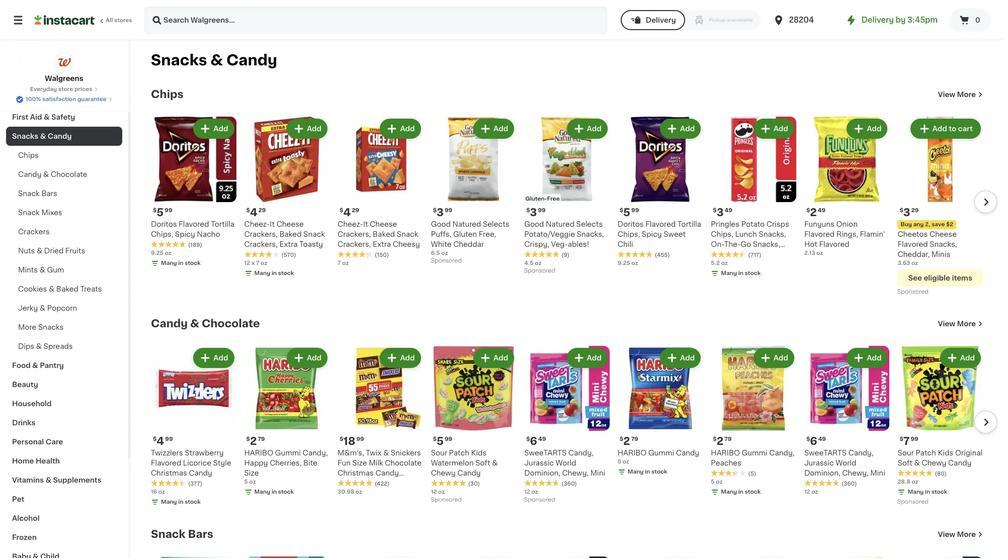 Task type: vqa. For each thing, say whether or not it's contained in the screenshot.
THE LITTER
no



Task type: describe. For each thing, give the bounding box(es) containing it.
everyday
[[30, 87, 57, 92]]

original inside pringles potato crisps chips, lunch snacks, on-the-go snacks, original
[[711, 251, 739, 258]]

& inside "link"
[[44, 114, 50, 121]]

2 vertical spatial snacks
[[38, 324, 64, 331]]

item carousel region for candy & chocolate
[[137, 342, 998, 513]]

$ inside $ 2 49
[[807, 208, 811, 213]]

snacks & candy link
[[6, 127, 122, 146]]

go
[[741, 241, 752, 248]]

100% satisfaction guarantee
[[26, 97, 107, 102]]

to
[[949, 125, 957, 132]]

2 world from the left
[[836, 460, 857, 467]]

$ inside the $ 18 99
[[340, 437, 344, 443]]

snack up 'crackers'
[[18, 209, 40, 216]]

0 horizontal spatial candy & chocolate
[[18, 171, 87, 178]]

3 view from the top
[[939, 532, 956, 539]]

many for twizzlers strawberry flavored licorice style christmas candy
[[161, 500, 177, 505]]

add button for haribo gummi candy, happy cherries, bite size
[[288, 349, 327, 367]]

doritos flavored tortilla chips, spicy sweet chili
[[618, 221, 702, 248]]

99 for doritos flavored tortilla chips, spicy nacho
[[165, 208, 172, 213]]

oz inside funyuns onion flavored rings, flamin' hot flavored 2.13 oz
[[817, 250, 824, 256]]

flavored down funyuns
[[805, 231, 835, 238]]

pringles
[[711, 221, 740, 228]]

everyday store prices
[[30, 87, 92, 92]]

food
[[12, 362, 31, 369]]

in for sour patch kids original soft & chewy candy
[[926, 490, 931, 495]]

good natured selects puffs, gluten free, white cheddar 6.5 oz
[[431, 221, 510, 256]]

1 horizontal spatial 7
[[338, 261, 341, 266]]

(189)
[[188, 242, 202, 248]]

health
[[36, 458, 60, 465]]

0 horizontal spatial candy & chocolate link
[[6, 165, 122, 184]]

happy
[[244, 460, 268, 467]]

many in stock for haribo gummi candy, peaches
[[722, 490, 761, 495]]

3 view more link from the top
[[939, 530, 984, 540]]

1 vertical spatial chips link
[[6, 146, 122, 165]]

cheez- for cheez-it cheese crackers, baked snack crackers, extra toasty
[[244, 221, 270, 228]]

1 vertical spatial snack bars
[[151, 530, 213, 540]]

many for pringles potato crisps chips, lunch snacks, on-the-go snacks, original
[[722, 271, 737, 276]]

in down haribo gummi candy 5 oz
[[645, 470, 651, 475]]

100% satisfaction guarantee button
[[16, 94, 113, 104]]

5 inside haribo gummi candy, happy cherries, bite size 5 oz
[[244, 480, 248, 485]]

stock down haribo gummi candy 5 oz
[[652, 470, 668, 475]]

sponsored badge image for sour patch kids watermelon soft & chewy candy
[[431, 498, 462, 503]]

christmas inside the m&m's, twix & snickers fun size milk chocolate christmas candy assortment bulk candy
[[338, 470, 374, 477]]

many for haribo gummi candy, peaches
[[722, 490, 737, 495]]

stores
[[114, 18, 132, 23]]

1 candy, from the left
[[569, 450, 594, 457]]

$ inside $ 7 99
[[900, 437, 904, 443]]

in for pringles potato crisps chips, lunch snacks, on-the-go snacks, original
[[739, 271, 744, 276]]

crispy,
[[525, 241, 550, 248]]

supplements
[[53, 477, 102, 484]]

gummi for happy
[[275, 450, 301, 457]]

sponsored badge image for good natured selects puffs, gluten free, white cheddar
[[431, 258, 462, 264]]

it
[[44, 39, 49, 46]]

save
[[932, 222, 945, 227]]

gummi for 5
[[649, 450, 675, 457]]

$ 4 99
[[153, 436, 173, 447]]

9.25 for doritos flavored tortilla chips, spicy sweet chili
[[618, 261, 631, 266]]

0 vertical spatial snacks
[[151, 53, 207, 67]]

beauty link
[[6, 376, 122, 395]]

1 vertical spatial snacks & candy
[[12, 133, 72, 140]]

patch for 7
[[916, 450, 937, 457]]

more for chips
[[958, 91, 977, 98]]

walgreens logo image
[[55, 52, 74, 71]]

candy inside sour patch kids original soft & chewy candy
[[949, 460, 972, 467]]

2 dominion, from the left
[[805, 470, 841, 477]]

99 for good natured selects potato/veggie snacks, crispy, veg-ables!
[[538, 208, 546, 213]]

sweet
[[664, 231, 686, 238]]

1 world from the left
[[556, 460, 577, 467]]

doritos for doritos flavored tortilla chips, spicy nacho
[[151, 221, 177, 228]]

4 for cheez-it cheese crackers, baked snack crackers, extra toasty
[[250, 207, 258, 218]]

all stores
[[106, 18, 132, 23]]

m&m's, twix & snickers fun size milk chocolate christmas candy assortment bulk candy
[[338, 450, 422, 487]]

1 vertical spatial chocolate
[[202, 318, 260, 329]]

28.8
[[898, 480, 911, 485]]

milk
[[369, 460, 383, 467]]

3 for pringles potato crisps chips, lunch snacks, on-the-go snacks, original
[[717, 207, 724, 218]]

0 horizontal spatial bars
[[41, 190, 57, 197]]

soft for 5
[[476, 460, 491, 467]]

dips & spreads
[[18, 343, 73, 350]]

peaches
[[711, 460, 742, 467]]

extra for toasty
[[280, 241, 298, 248]]

more snacks
[[18, 324, 64, 331]]

flavored inside doritos flavored tortilla chips, spicy sweet chili
[[646, 221, 676, 228]]

product group containing 18
[[338, 346, 423, 497]]

it for cheez-it cheese crackers, baked snack crackers, extra toasty
[[270, 221, 275, 228]]

in for cheez-it cheese crackers, baked snack crackers, extra toasty
[[272, 271, 277, 276]]

view more for 7
[[939, 320, 977, 327]]

cookies
[[18, 286, 47, 293]]

(717)
[[749, 252, 762, 258]]

(455)
[[655, 252, 670, 258]]

onion
[[837, 221, 858, 228]]

$ 4 29 for cheez-it cheese crackers, baked snack crackers, extra toasty
[[246, 207, 266, 218]]

2 for haribo gummi candy, peaches
[[717, 436, 724, 447]]

eligible
[[924, 275, 951, 282]]

snack up snack mixes
[[18, 190, 40, 197]]

haribo for 5
[[618, 450, 647, 457]]

size inside the m&m's, twix & snickers fun size milk chocolate christmas candy assortment bulk candy
[[353, 460, 367, 467]]

tortilla for nacho
[[211, 221, 235, 228]]

jerky & popcorn link
[[6, 299, 122, 318]]

home
[[12, 458, 34, 465]]

18
[[344, 436, 356, 447]]

2 sweetarts from the left
[[805, 450, 847, 457]]

cookies & baked treats
[[18, 286, 102, 293]]

walgreens link
[[45, 52, 83, 84]]

(80)
[[935, 472, 947, 477]]

potato/veggie
[[525, 231, 575, 238]]

gluten
[[453, 231, 477, 238]]

2 for haribo gummi candy, happy cherries, bite size
[[250, 436, 257, 447]]

everyday store prices link
[[30, 86, 98, 94]]

view for 7
[[939, 320, 956, 327]]

beauty
[[12, 382, 38, 389]]

cheese for cheesy
[[370, 221, 397, 228]]

home health link
[[6, 452, 122, 471]]

dips & spreads link
[[6, 337, 122, 356]]

(5)
[[749, 472, 757, 477]]

& inside sour patch kids original soft & chewy candy
[[915, 460, 921, 467]]

4.5
[[525, 261, 534, 266]]

99 for sour patch kids watermelon soft & chewy candy
[[445, 437, 453, 443]]

oz inside haribo gummi candy, happy cherries, bite size 5 oz
[[249, 480, 256, 485]]

(377)
[[188, 482, 202, 487]]

view more link for 7
[[939, 319, 984, 329]]

& inside sour patch kids watermelon soft & chewy candy
[[492, 460, 498, 467]]

2 mini from the left
[[871, 470, 886, 477]]

9.25 for doritos flavored tortilla chips, spicy nacho
[[151, 250, 164, 256]]

spicy for nacho
[[175, 231, 195, 238]]

79 for haribo gummi candy
[[632, 437, 639, 443]]

cheez-it cheese crackers, baked snack crackers, extra toasty
[[244, 221, 325, 248]]

delivery button
[[621, 10, 685, 30]]

good natured selects potato/veggie snacks, crispy, veg-ables!
[[525, 221, 604, 248]]

many in stock for twizzlers strawberry flavored licorice style christmas candy
[[161, 500, 201, 505]]

chili
[[618, 241, 634, 248]]

cheddar,
[[898, 251, 930, 258]]

3 for good natured selects puffs, gluten free, white cheddar
[[437, 207, 444, 218]]

$2
[[947, 222, 954, 227]]

in down haribo gummi candy, happy cherries, bite size 5 oz
[[272, 490, 277, 495]]

0 horizontal spatial chocolate
[[51, 171, 87, 178]]

(422)
[[375, 482, 390, 487]]

0 vertical spatial snack bars
[[18, 190, 57, 197]]

buy it again
[[28, 39, 71, 46]]

1 vertical spatial snacks
[[12, 133, 38, 140]]

patch for 5
[[449, 450, 470, 457]]

food & pantry
[[12, 362, 64, 369]]

bulk
[[381, 480, 396, 487]]

1 vertical spatial chips
[[18, 152, 39, 159]]

2 jurassic from the left
[[805, 460, 834, 467]]

vitamins & supplements
[[12, 477, 102, 484]]

oz inside good natured selects puffs, gluten free, white cheddar 6.5 oz
[[442, 250, 448, 256]]

tortilla for sweet
[[678, 221, 702, 228]]

sour for 5
[[431, 450, 447, 457]]

lists link
[[6, 52, 122, 72]]

treats
[[80, 286, 102, 293]]

many in stock for doritos flavored tortilla chips, spicy nacho
[[161, 261, 201, 266]]

instacart logo image
[[34, 14, 95, 26]]

5.2 oz
[[711, 261, 728, 266]]

service type group
[[621, 10, 761, 30]]

natured for gluten
[[453, 221, 481, 228]]

29 for cheez-it cheese crackers, baked snack crackers, extra toasty
[[259, 208, 266, 213]]

delivery by 3:45pm link
[[846, 14, 938, 26]]

christmas inside the twizzlers strawberry flavored licorice style christmas candy
[[151, 470, 187, 477]]

1 dominion, from the left
[[525, 470, 561, 477]]

any
[[914, 222, 924, 227]]

9.25 oz for doritos flavored tortilla chips, spicy sweet chili
[[618, 261, 639, 266]]

99 for sour patch kids original soft & chewy candy
[[911, 437, 919, 443]]

stock for twizzlers strawberry flavored licorice style christmas candy
[[185, 500, 201, 505]]

many in stock down haribo gummi candy, happy cherries, bite size 5 oz
[[254, 490, 294, 495]]

add button for twizzlers strawberry flavored licorice style christmas candy
[[194, 349, 233, 367]]

many down happy
[[254, 490, 270, 495]]

1 jurassic from the left
[[525, 460, 554, 467]]

28204
[[789, 16, 815, 24]]

1 horizontal spatial snacks & candy
[[151, 53, 277, 67]]

(30)
[[468, 482, 480, 487]]

$ 3 99 for good natured selects potato/veggie snacks, crispy, veg-ables!
[[527, 207, 546, 218]]

cart
[[959, 125, 974, 132]]

doritos flavored tortilla chips, spicy nacho
[[151, 221, 235, 238]]

sponsored badge image for sour patch kids original soft & chewy candy
[[898, 500, 929, 505]]

crisps
[[767, 221, 790, 228]]

1 horizontal spatial candy & chocolate link
[[151, 318, 260, 330]]

buy for buy any 2, save $2
[[901, 222, 912, 227]]

79 for haribo gummi candy, happy cherries, bite size
[[258, 437, 265, 443]]

watermelon
[[431, 460, 474, 467]]

sour patch kids original soft & chewy candy
[[898, 450, 983, 467]]

kids for 7
[[938, 450, 954, 457]]

care
[[46, 439, 63, 446]]

soft for 7
[[898, 460, 913, 467]]

oz inside haribo gummi candy 5 oz
[[623, 460, 630, 465]]

many for cheez-it cheese crackers, baked snack crackers, extra toasty
[[254, 271, 270, 276]]

many in stock for cheez-it cheese crackers, baked snack crackers, extra toasty
[[254, 271, 294, 276]]

snack down the 16 oz
[[151, 530, 186, 540]]

first aid & safety
[[12, 114, 75, 121]]

frozen link
[[6, 529, 122, 548]]

dips
[[18, 343, 34, 350]]

5.2
[[711, 261, 720, 266]]

bite
[[303, 460, 318, 467]]

all
[[106, 18, 113, 23]]

add to cart button
[[912, 120, 981, 138]]

jerky & popcorn
[[18, 305, 77, 312]]

many down haribo gummi candy 5 oz
[[628, 470, 644, 475]]

mixes
[[41, 209, 62, 216]]

nacho
[[197, 231, 220, 238]]

candy inside the twizzlers strawberry flavored licorice style christmas candy
[[189, 470, 212, 477]]

snacks, up (717)
[[753, 241, 781, 248]]

0 horizontal spatial baked
[[56, 286, 78, 293]]

fun
[[338, 460, 351, 467]]

0 button
[[950, 8, 992, 32]]

2 6 from the left
[[811, 436, 818, 447]]



Task type: locate. For each thing, give the bounding box(es) containing it.
in down sour patch kids original soft & chewy candy
[[926, 490, 931, 495]]

1 horizontal spatial cheez-
[[338, 221, 363, 228]]

3 12 oz from the left
[[805, 490, 819, 495]]

2 chips, from the left
[[711, 231, 734, 238]]

snack inside cheez-it cheese crackers, baked snack crackers, extra toasty
[[304, 231, 325, 238]]

haribo
[[711, 450, 740, 457], [244, 450, 273, 457], [618, 450, 647, 457]]

delivery inside button
[[646, 17, 676, 24]]

1 vertical spatial size
[[244, 470, 259, 477]]

snack inside the cheez-it cheese crackers, baked snack crackers, extra cheesy
[[397, 231, 419, 238]]

& inside the m&m's, twix & snickers fun size milk chocolate christmas candy assortment bulk candy
[[384, 450, 389, 457]]

7
[[338, 261, 341, 266], [256, 261, 259, 266], [904, 436, 910, 447]]

many
[[161, 261, 177, 266], [722, 271, 737, 276], [254, 271, 270, 276], [628, 470, 644, 475], [722, 490, 737, 495], [254, 490, 270, 495], [908, 490, 924, 495], [161, 500, 177, 505]]

2 $ 2 79 from the left
[[246, 436, 265, 447]]

29 for cheez-it cheese crackers, baked snack crackers, extra cheesy
[[352, 208, 359, 213]]

extra up (570)
[[280, 241, 298, 248]]

2 patch from the left
[[916, 450, 937, 457]]

0 vertical spatial size
[[353, 460, 367, 467]]

2 it from the left
[[270, 221, 275, 228]]

many down the 16 oz
[[161, 500, 177, 505]]

lists
[[28, 59, 46, 66]]

None search field
[[144, 6, 608, 34]]

1 $ 3 99 from the left
[[527, 207, 546, 218]]

walgreens
[[45, 75, 83, 82]]

puffs,
[[431, 231, 452, 238]]

0 horizontal spatial haribo
[[244, 450, 273, 457]]

good up puffs,
[[431, 221, 451, 228]]

selects for good natured selects puffs, gluten free, white cheddar 6.5 oz
[[483, 221, 510, 228]]

$
[[153, 208, 157, 213], [340, 208, 344, 213], [527, 208, 530, 213], [713, 208, 717, 213], [246, 208, 250, 213], [433, 208, 437, 213], [620, 208, 624, 213], [807, 208, 811, 213], [900, 208, 904, 213], [153, 437, 157, 443], [340, 437, 344, 443], [527, 437, 530, 443], [713, 437, 717, 443], [246, 437, 250, 443], [433, 437, 437, 443], [620, 437, 624, 443], [807, 437, 811, 443], [900, 437, 904, 443]]

christmas down the twizzlers
[[151, 470, 187, 477]]

1 view more link from the top
[[939, 90, 984, 100]]

2 kids from the left
[[938, 450, 954, 457]]

tortilla up sweet
[[678, 221, 702, 228]]

kids up (80)
[[938, 450, 954, 457]]

29 inside the '$ 3 29'
[[912, 208, 919, 213]]

0 horizontal spatial kids
[[471, 450, 487, 457]]

guarantee
[[77, 97, 107, 102]]

flavored inside the twizzlers strawberry flavored licorice style christmas candy
[[151, 460, 181, 467]]

snack bars down the 16 oz
[[151, 530, 213, 540]]

0 horizontal spatial snacks & candy
[[12, 133, 72, 140]]

1 vertical spatial buy
[[901, 222, 912, 227]]

flavored up sweet
[[646, 221, 676, 228]]

1 horizontal spatial world
[[836, 460, 857, 467]]

buy up cheetos
[[901, 222, 912, 227]]

in
[[178, 261, 184, 266], [739, 271, 744, 276], [272, 271, 277, 276], [645, 470, 651, 475], [739, 490, 744, 495], [272, 490, 277, 495], [926, 490, 931, 495], [178, 500, 184, 505]]

it for cheez-it cheese crackers, baked snack crackers, extra cheesy
[[363, 221, 368, 228]]

snack bars link down the 16 oz
[[151, 529, 213, 541]]

99 for twizzlers strawberry flavored licorice style christmas candy
[[165, 437, 173, 443]]

m&m's,
[[338, 450, 364, 457]]

tortilla inside doritos flavored tortilla chips, spicy nacho
[[211, 221, 235, 228]]

$ 2 79 for haribo gummi candy, peaches
[[713, 436, 732, 447]]

stock down (570)
[[278, 271, 294, 276]]

2 selects from the left
[[483, 221, 510, 228]]

0 vertical spatial snacks & candy
[[151, 53, 277, 67]]

0 vertical spatial candy & chocolate link
[[6, 165, 122, 184]]

1 horizontal spatial candy & chocolate
[[151, 318, 260, 329]]

haribo inside haribo gummi candy, happy cherries, bite size 5 oz
[[244, 450, 273, 457]]

1 chewy, from the left
[[563, 470, 589, 477]]

in down the twizzlers strawberry flavored licorice style christmas candy
[[178, 500, 184, 505]]

9.25 down doritos flavored tortilla chips, spicy nacho on the left top of page
[[151, 250, 164, 256]]

natured for snacks,
[[546, 221, 575, 228]]

sour up watermelon
[[431, 450, 447, 457]]

0
[[976, 17, 981, 24]]

1 horizontal spatial $ 4 29
[[340, 207, 359, 218]]

1 vertical spatial bars
[[188, 530, 213, 540]]

7 up sour patch kids original soft & chewy candy
[[904, 436, 910, 447]]

3.63
[[898, 261, 911, 266]]

49 inside $ 2 49
[[818, 208, 826, 213]]

1 (360) from the left
[[562, 482, 577, 487]]

1 horizontal spatial cheese
[[370, 221, 397, 228]]

stock for cheez-it cheese crackers, baked snack crackers, extra toasty
[[278, 271, 294, 276]]

in for twizzlers strawberry flavored licorice style christmas candy
[[178, 500, 184, 505]]

6
[[530, 436, 538, 447], [811, 436, 818, 447]]

0 vertical spatial view
[[939, 91, 956, 98]]

alcohol link
[[6, 509, 122, 529]]

drinks
[[12, 420, 36, 427]]

0 horizontal spatial chips,
[[151, 231, 173, 238]]

kids inside sour patch kids watermelon soft & chewy candy
[[471, 450, 487, 457]]

2 extra from the left
[[280, 241, 298, 248]]

0 horizontal spatial natured
[[453, 221, 481, 228]]

3 chips, from the left
[[618, 231, 640, 238]]

0 horizontal spatial tortilla
[[211, 221, 235, 228]]

good inside 'good natured selects potato/veggie snacks, crispy, veg-ables!'
[[525, 221, 544, 228]]

soft inside sour patch kids watermelon soft & chewy candy
[[476, 460, 491, 467]]

add button for m&m's, twix & snickers fun size milk chocolate christmas candy assortment bulk candy
[[381, 349, 420, 367]]

add button for haribo gummi candy, peaches
[[755, 349, 794, 367]]

personal
[[12, 439, 44, 446]]

2 (360) from the left
[[842, 482, 857, 487]]

99 down gluten-free
[[538, 208, 546, 213]]

stock down (80)
[[932, 490, 948, 495]]

1 29 from the left
[[352, 208, 359, 213]]

1 horizontal spatial 9.25
[[618, 261, 631, 266]]

1 79 from the left
[[725, 437, 732, 443]]

1 item carousel region from the top
[[137, 113, 998, 302]]

buy
[[28, 39, 42, 46], [901, 222, 912, 227]]

1 horizontal spatial 12 oz
[[525, 490, 538, 495]]

1 horizontal spatial chips link
[[151, 89, 184, 101]]

chips, for pringles potato crisps chips, lunch snacks, on-the-go snacks, original
[[711, 231, 734, 238]]

0 horizontal spatial sweetarts
[[525, 450, 567, 457]]

sponsored badge image for sweetarts candy, jurassic world dominion, chewy, mini
[[525, 498, 555, 503]]

candy, inside haribo gummi candy, happy cherries, bite size 5 oz
[[303, 450, 328, 457]]

sour inside sour patch kids original soft & chewy candy
[[898, 450, 915, 457]]

delivery for delivery by 3:45pm
[[862, 16, 894, 24]]

1 horizontal spatial it
[[363, 221, 368, 228]]

0 vertical spatial chewy
[[922, 460, 947, 467]]

$ 5 99 for sour patch kids watermelon soft & chewy candy
[[433, 436, 453, 447]]

extra up (150)
[[373, 241, 391, 248]]

0 vertical spatial chips
[[151, 89, 184, 100]]

snickers
[[391, 450, 421, 457]]

2 $ 4 29 from the left
[[246, 207, 266, 218]]

0 horizontal spatial extra
[[280, 241, 298, 248]]

$ 5 99 up doritos flavored tortilla chips, spicy nacho on the left top of page
[[153, 207, 172, 218]]

stock for doritos flavored tortilla chips, spicy nacho
[[185, 261, 201, 266]]

$ 2 79 up haribo gummi candy 5 oz
[[620, 436, 639, 447]]

baked for cheesy
[[373, 231, 395, 238]]

kids up watermelon
[[471, 450, 487, 457]]

2 horizontal spatial 79
[[725, 437, 732, 443]]

0 horizontal spatial buy
[[28, 39, 42, 46]]

extra for cheesy
[[373, 241, 391, 248]]

see
[[909, 275, 923, 282]]

oz inside cheetos cheese flavored snacks, cheddar, minis 3.63 oz
[[912, 261, 919, 266]]

cheese down save
[[930, 231, 957, 238]]

49 for add button for pringles potato crisps chips, lunch snacks, on-the-go snacks, original
[[725, 208, 733, 213]]

item carousel region
[[137, 113, 998, 302], [137, 342, 998, 513]]

it inside the cheez-it cheese crackers, baked snack crackers, extra cheesy
[[363, 221, 368, 228]]

size down m&m's,
[[353, 460, 367, 467]]

1 gummi from the left
[[742, 450, 768, 457]]

29
[[352, 208, 359, 213], [259, 208, 266, 213], [912, 208, 919, 213]]

1 view from the top
[[939, 91, 956, 98]]

3 $ 2 79 from the left
[[620, 436, 639, 447]]

haribo gummi candy 5 oz
[[618, 450, 700, 465]]

2 gummi from the left
[[275, 450, 301, 457]]

$ 4 29
[[340, 207, 359, 218], [246, 207, 266, 218]]

many down doritos flavored tortilla chips, spicy nacho on the left top of page
[[161, 261, 177, 266]]

99 for m&m's, twix & snickers fun size milk chocolate christmas candy assortment bulk candy
[[357, 437, 364, 443]]

0 horizontal spatial mini
[[591, 470, 606, 477]]

1 horizontal spatial snack bars link
[[151, 529, 213, 541]]

licorice
[[183, 460, 211, 467]]

1 $ 6 49 from the left
[[527, 436, 546, 447]]

cheez- up 7 oz
[[338, 221, 363, 228]]

patch up watermelon
[[449, 450, 470, 457]]

2 79 from the left
[[258, 437, 265, 443]]

x
[[252, 261, 255, 266]]

3 up pringles
[[717, 207, 724, 218]]

chewy for 7
[[922, 460, 947, 467]]

many in stock down (5)
[[722, 490, 761, 495]]

selects for good natured selects potato/veggie snacks, crispy, veg-ables!
[[577, 221, 603, 228]]

0 vertical spatial chips link
[[151, 89, 184, 101]]

selects inside 'good natured selects potato/veggie snacks, crispy, veg-ables!'
[[577, 221, 603, 228]]

original
[[711, 251, 739, 258], [956, 450, 983, 457]]

$ inside $ 4 99
[[153, 437, 157, 443]]

1 horizontal spatial patch
[[916, 450, 937, 457]]

gummi inside haribo gummi candy, happy cherries, bite size 5 oz
[[275, 450, 301, 457]]

99 up doritos flavored tortilla chips, spicy nacho on the left top of page
[[165, 208, 172, 213]]

1 doritos from the left
[[151, 221, 177, 228]]

toasty
[[300, 241, 323, 248]]

flavored down rings,
[[820, 241, 850, 248]]

baked up (570)
[[280, 231, 302, 238]]

2 for funyuns onion flavored rings, flamin' hot flavored
[[811, 207, 817, 218]]

79 for haribo gummi candy, peaches
[[725, 437, 732, 443]]

$ 3 99 down gluten-
[[527, 207, 546, 218]]

crackers,
[[338, 231, 371, 238], [244, 231, 278, 238], [338, 241, 371, 248], [244, 241, 278, 248]]

snack up "toasty"
[[304, 231, 325, 238]]

99 up doritos flavored tortilla chips, spicy sweet chili
[[632, 208, 639, 213]]

buy any 2, save $2
[[901, 222, 954, 227]]

3 for good natured selects potato/veggie snacks, crispy, veg-ables!
[[530, 207, 537, 218]]

gummi inside haribo gummi candy 5 oz
[[649, 450, 675, 457]]

many in stock down haribo gummi candy 5 oz
[[628, 470, 668, 475]]

oz
[[165, 250, 172, 256], [442, 250, 448, 256], [817, 250, 824, 256], [342, 261, 349, 266], [535, 261, 542, 266], [722, 261, 728, 266], [261, 261, 267, 266], [632, 261, 639, 266], [912, 261, 919, 266], [623, 460, 630, 465], [716, 480, 723, 485], [249, 480, 256, 485], [912, 480, 919, 485], [158, 490, 165, 495], [356, 490, 362, 495], [532, 490, 538, 495], [438, 490, 445, 495], [812, 490, 819, 495]]

twix
[[366, 450, 382, 457]]

2 horizontal spatial chocolate
[[385, 460, 422, 467]]

tortilla inside doritos flavored tortilla chips, spicy sweet chili
[[678, 221, 702, 228]]

delivery for delivery
[[646, 17, 676, 24]]

tortilla up "nacho"
[[211, 221, 235, 228]]

natured up potato/veggie
[[546, 221, 575, 228]]

$ 2 79 up peaches
[[713, 436, 732, 447]]

chips, inside doritos flavored tortilla chips, spicy nacho
[[151, 231, 173, 238]]

2 view more from the top
[[939, 320, 977, 327]]

baked for toasty
[[280, 231, 302, 238]]

view for buy any 2, save $2
[[939, 91, 956, 98]]

1 vertical spatial candy & chocolate
[[151, 318, 260, 329]]

$ 4 29 for cheez-it cheese crackers, baked snack crackers, extra cheesy
[[340, 207, 359, 218]]

doritos for doritos flavored tortilla chips, spicy sweet chili
[[618, 221, 644, 228]]

patch inside sour patch kids original soft & chewy candy
[[916, 450, 937, 457]]

pantry
[[40, 362, 64, 369]]

free,
[[479, 231, 497, 238]]

(9)
[[562, 252, 570, 258]]

1 horizontal spatial 29
[[352, 208, 359, 213]]

2 christmas from the left
[[338, 470, 374, 477]]

1 $ 2 79 from the left
[[713, 436, 732, 447]]

it inside cheez-it cheese crackers, baked snack crackers, extra toasty
[[270, 221, 275, 228]]

patch inside sour patch kids watermelon soft & chewy candy
[[449, 450, 470, 457]]

stock for sour patch kids original soft & chewy candy
[[932, 490, 948, 495]]

0 horizontal spatial $ 5 99
[[153, 207, 172, 218]]

soft up 28.8
[[898, 460, 913, 467]]

chewy up (80)
[[922, 460, 947, 467]]

jerky
[[18, 305, 38, 312]]

4 3 from the left
[[904, 207, 911, 218]]

2 view from the top
[[939, 320, 956, 327]]

79 up peaches
[[725, 437, 732, 443]]

many for doritos flavored tortilla chips, spicy nacho
[[161, 261, 177, 266]]

flavored inside cheetos cheese flavored snacks, cheddar, minis 3.63 oz
[[898, 241, 929, 248]]

★★★★★
[[151, 241, 186, 248], [151, 241, 186, 248], [338, 251, 373, 258], [338, 251, 373, 258], [525, 251, 560, 258], [525, 251, 560, 258], [711, 251, 747, 258], [711, 251, 747, 258], [244, 251, 280, 258], [244, 251, 280, 258], [618, 251, 653, 258], [618, 251, 653, 258], [711, 470, 747, 477], [711, 470, 747, 477], [898, 470, 933, 477], [898, 470, 933, 477], [151, 480, 186, 487], [151, 480, 186, 487], [338, 480, 373, 487], [338, 480, 373, 487], [525, 480, 560, 487], [525, 480, 560, 487], [431, 480, 466, 487], [431, 480, 466, 487], [805, 480, 840, 487], [805, 480, 840, 487]]

many for sour patch kids original soft & chewy candy
[[908, 490, 924, 495]]

household link
[[6, 395, 122, 414]]

it
[[363, 221, 368, 228], [270, 221, 275, 228]]

2 cheez- from the left
[[244, 221, 270, 228]]

99 for good natured selects puffs, gluten free, white cheddar
[[445, 208, 453, 213]]

100%
[[26, 97, 41, 102]]

49 for sweetarts candy, jurassic world dominion, chewy, mini add button
[[819, 437, 827, 443]]

item carousel region containing 4
[[137, 342, 998, 513]]

$ 3 29
[[900, 207, 919, 218]]

99 inside $ 7 99
[[911, 437, 919, 443]]

0 horizontal spatial $ 6 49
[[527, 436, 546, 447]]

1 horizontal spatial christmas
[[338, 470, 374, 477]]

stock down (189)
[[185, 261, 201, 266]]

1 vertical spatial chewy
[[431, 470, 456, 477]]

minis
[[932, 251, 951, 258]]

chips, left "nacho"
[[151, 231, 173, 238]]

2 vertical spatial chocolate
[[385, 460, 422, 467]]

chips, for doritos flavored tortilla chips, spicy sweet chili
[[618, 231, 640, 238]]

4 candy, from the left
[[849, 450, 874, 457]]

sponsored badge image inside product group
[[898, 500, 929, 505]]

2 natured from the left
[[453, 221, 481, 228]]

0 horizontal spatial doritos
[[151, 221, 177, 228]]

baked inside the cheez-it cheese crackers, baked snack crackers, extra cheesy
[[373, 231, 395, 238]]

chips,
[[151, 231, 173, 238], [711, 231, 734, 238], [618, 231, 640, 238]]

cheese inside cheetos cheese flavored snacks, cheddar, minis 3.63 oz
[[930, 231, 957, 238]]

snack up cheesy
[[397, 231, 419, 238]]

2 12 oz from the left
[[431, 490, 445, 495]]

2 horizontal spatial cheese
[[930, 231, 957, 238]]

2 spicy from the left
[[642, 231, 662, 238]]

1 horizontal spatial doritos
[[618, 221, 644, 228]]

lunch
[[736, 231, 757, 238]]

0 horizontal spatial 6
[[530, 436, 538, 447]]

3 29 from the left
[[912, 208, 919, 213]]

$ 4 29 up the cheez-it cheese crackers, baked snack crackers, extra cheesy
[[340, 207, 359, 218]]

soft up (30)
[[476, 460, 491, 467]]

chewy down watermelon
[[431, 470, 456, 477]]

0 vertical spatial bars
[[41, 190, 57, 197]]

0 horizontal spatial selects
[[483, 221, 510, 228]]

snacks, inside 'good natured selects potato/veggie snacks, crispy, veg-ables!'
[[577, 231, 604, 238]]

2 horizontal spatial 4
[[344, 207, 351, 218]]

candy, inside haribo gummi candy, peaches
[[770, 450, 795, 457]]

add button for cheez-it cheese crackers, baked snack crackers, extra cheesy
[[381, 120, 420, 138]]

1 kids from the left
[[471, 450, 487, 457]]

1 horizontal spatial $ 2 79
[[620, 436, 639, 447]]

crackers link
[[6, 222, 122, 242]]

buy for buy it again
[[28, 39, 42, 46]]

0 horizontal spatial soft
[[476, 460, 491, 467]]

1 vertical spatial view
[[939, 320, 956, 327]]

snack bars up snack mixes
[[18, 190, 57, 197]]

1 horizontal spatial tortilla
[[678, 221, 702, 228]]

view more for buy any 2, save $2
[[939, 91, 977, 98]]

sour inside sour patch kids watermelon soft & chewy candy
[[431, 450, 447, 457]]

1 horizontal spatial (360)
[[842, 482, 857, 487]]

1 horizontal spatial extra
[[373, 241, 391, 248]]

2 up happy
[[250, 436, 257, 447]]

0 horizontal spatial jurassic
[[525, 460, 554, 467]]

12 oz for sour patch kids watermelon soft & chewy candy "sponsored badge" "image"
[[431, 490, 445, 495]]

2 horizontal spatial haribo
[[711, 450, 740, 457]]

baked up jerky & popcorn link on the left bottom of page
[[56, 286, 78, 293]]

2 $ 6 49 from the left
[[807, 436, 827, 447]]

pringles potato crisps chips, lunch snacks, on-the-go snacks, original
[[711, 221, 790, 258]]

add button for haribo gummi candy
[[661, 349, 700, 367]]

3 haribo from the left
[[618, 450, 647, 457]]

chips, inside doritos flavored tortilla chips, spicy sweet chili
[[618, 231, 640, 238]]

spicy inside doritos flavored tortilla chips, spicy nacho
[[175, 231, 195, 238]]

cheez- inside cheez-it cheese crackers, baked snack crackers, extra toasty
[[244, 221, 270, 228]]

2 sweetarts candy, jurassic world dominion, chewy, mini from the left
[[805, 450, 886, 477]]

cheesy
[[393, 241, 420, 248]]

1 vertical spatial 9.25 oz
[[618, 261, 639, 266]]

original inside sour patch kids original soft & chewy candy
[[956, 450, 983, 457]]

99 for doritos flavored tortilla chips, spicy sweet chili
[[632, 208, 639, 213]]

many in stock down (717)
[[722, 271, 761, 276]]

kids for 5
[[471, 450, 487, 457]]

prices
[[74, 87, 92, 92]]

veg-
[[551, 241, 568, 248]]

2 horizontal spatial 7
[[904, 436, 910, 447]]

1 sweetarts candy, jurassic world dominion, chewy, mini from the left
[[525, 450, 606, 477]]

99 inside the $ 18 99
[[357, 437, 364, 443]]

chewy inside sour patch kids original soft & chewy candy
[[922, 460, 947, 467]]

2 doritos from the left
[[618, 221, 644, 228]]

1 horizontal spatial 79
[[632, 437, 639, 443]]

more for candy & chocolate
[[958, 320, 977, 327]]

gluten-
[[526, 196, 547, 202]]

1 horizontal spatial $ 5 99
[[433, 436, 453, 447]]

2 up haribo gummi candy 5 oz
[[624, 436, 631, 447]]

49
[[725, 208, 733, 213], [818, 208, 826, 213], [539, 437, 546, 443], [819, 437, 827, 443]]

cheese up cheesy
[[370, 221, 397, 228]]

0 horizontal spatial dominion,
[[525, 470, 561, 477]]

stock down haribo gummi candy, happy cherries, bite size 5 oz
[[278, 490, 294, 495]]

1 view more from the top
[[939, 91, 977, 98]]

chips, for doritos flavored tortilla chips, spicy nacho
[[151, 231, 173, 238]]

add button for funyuns onion flavored rings, flamin' hot flavored
[[848, 120, 887, 138]]

1 horizontal spatial chips,
[[618, 231, 640, 238]]

many in stock down (377)
[[161, 500, 201, 505]]

chewy for 5
[[431, 470, 456, 477]]

1 horizontal spatial selects
[[577, 221, 603, 228]]

49 for add button for funyuns onion flavored rings, flamin' hot flavored
[[818, 208, 826, 213]]

2 haribo from the left
[[244, 450, 273, 457]]

delivery
[[862, 16, 894, 24], [646, 17, 676, 24]]

$ 6 49
[[527, 436, 546, 447], [807, 436, 827, 447]]

9.25 down chili
[[618, 261, 631, 266]]

spicy for sweet
[[642, 231, 662, 238]]

$ 2 79 for haribo gummi candy
[[620, 436, 639, 447]]

29 up any at the top of the page
[[912, 208, 919, 213]]

snack mixes
[[18, 209, 62, 216]]

kids inside sour patch kids original soft & chewy candy
[[938, 450, 954, 457]]

1 it from the left
[[363, 221, 368, 228]]

style
[[213, 460, 231, 467]]

snacks, inside cheetos cheese flavored snacks, cheddar, minis 3.63 oz
[[930, 241, 958, 248]]

0 vertical spatial item carousel region
[[137, 113, 998, 302]]

spicy inside doritos flavored tortilla chips, spicy sweet chili
[[642, 231, 662, 238]]

fruits
[[65, 248, 85, 255]]

3 up cheetos
[[904, 207, 911, 218]]

gummi for peaches
[[742, 450, 768, 457]]

1 vertical spatial snack bars link
[[151, 529, 213, 541]]

29 up cheez-it cheese crackers, baked snack crackers, extra toasty
[[259, 208, 266, 213]]

spicy
[[175, 231, 195, 238], [642, 231, 662, 238]]

gluten-free
[[526, 196, 560, 202]]

gum
[[47, 267, 64, 274]]

flavored inside doritos flavored tortilla chips, spicy nacho
[[179, 221, 209, 228]]

chips, inside pringles potato crisps chips, lunch snacks, on-the-go snacks, original
[[711, 231, 734, 238]]

snacks, down crisps
[[759, 231, 787, 238]]

add button for sweetarts candy, jurassic world dominion, chewy, mini
[[848, 349, 887, 367]]

natured inside 'good natured selects potato/veggie snacks, crispy, veg-ables!'
[[546, 221, 575, 228]]

9.25 oz down chili
[[618, 261, 639, 266]]

3 view more from the top
[[939, 532, 977, 539]]

1 horizontal spatial mini
[[871, 470, 886, 477]]

1 horizontal spatial original
[[956, 450, 983, 457]]

2 up funyuns
[[811, 207, 817, 218]]

1 soft from the left
[[476, 460, 491, 467]]

0 horizontal spatial 29
[[259, 208, 266, 213]]

$ 2 79 for haribo gummi candy, happy cherries, bite size
[[246, 436, 265, 447]]

99 up sour patch kids original soft & chewy candy
[[911, 437, 919, 443]]

1 horizontal spatial good
[[525, 221, 544, 228]]

$ inside the '$ 3 29'
[[900, 208, 904, 213]]

1 tortilla from the left
[[211, 221, 235, 228]]

29 up the cheez-it cheese crackers, baked snack crackers, extra cheesy
[[352, 208, 359, 213]]

selects up free,
[[483, 221, 510, 228]]

9.25 oz down doritos flavored tortilla chips, spicy nacho on the left top of page
[[151, 250, 172, 256]]

1 $ 4 29 from the left
[[340, 207, 359, 218]]

snacks
[[151, 53, 207, 67], [12, 133, 38, 140], [38, 324, 64, 331]]

item carousel region for chips
[[137, 113, 998, 302]]

good
[[525, 221, 544, 228], [431, 221, 451, 228]]

99 inside $ 4 99
[[165, 437, 173, 443]]

1 horizontal spatial size
[[353, 460, 367, 467]]

many in stock down 12 x 7 oz
[[254, 271, 294, 276]]

candy inside sour patch kids watermelon soft & chewy candy
[[458, 470, 481, 477]]

cheez- for cheez-it cheese crackers, baked snack crackers, extra cheesy
[[338, 221, 363, 228]]

$ 2 49
[[807, 207, 826, 218]]

99 right 18
[[357, 437, 364, 443]]

doritos inside doritos flavored tortilla chips, spicy sweet chili
[[618, 221, 644, 228]]

1 cheez- from the left
[[338, 221, 363, 228]]

sponsored badge image for good natured selects potato/veggie snacks, crispy, veg-ables!
[[525, 268, 555, 274]]

haribo inside haribo gummi candy, peaches
[[711, 450, 740, 457]]

extra inside the cheez-it cheese crackers, baked snack crackers, extra cheesy
[[373, 241, 391, 248]]

2 chewy, from the left
[[843, 470, 869, 477]]

see eligible items button
[[898, 270, 984, 287]]

2.13
[[805, 250, 816, 256]]

chewy inside sour patch kids watermelon soft & chewy candy
[[431, 470, 456, 477]]

1 patch from the left
[[449, 450, 470, 457]]

cheez-it cheese crackers, baked snack crackers, extra cheesy
[[338, 221, 420, 248]]

baked
[[373, 231, 395, 238], [280, 231, 302, 238], [56, 286, 78, 293]]

3 down gluten-
[[530, 207, 537, 218]]

2 view more link from the top
[[939, 319, 984, 329]]

2 horizontal spatial gummi
[[742, 450, 768, 457]]

2 $ 3 99 from the left
[[433, 207, 453, 218]]

spicy up (189)
[[175, 231, 195, 238]]

1 natured from the left
[[546, 221, 575, 228]]

cheez- inside the cheez-it cheese crackers, baked snack crackers, extra cheesy
[[338, 221, 363, 228]]

strawberry
[[185, 450, 224, 457]]

product group containing 7
[[898, 346, 984, 508]]

Search field
[[145, 7, 607, 33]]

1 chips, from the left
[[151, 231, 173, 238]]

personal care
[[12, 439, 63, 446]]

good inside good natured selects puffs, gluten free, white cheddar 6.5 oz
[[431, 221, 451, 228]]

1 horizontal spatial kids
[[938, 450, 954, 457]]

1 3 from the left
[[530, 207, 537, 218]]

1 spicy from the left
[[175, 231, 195, 238]]

1 selects from the left
[[577, 221, 603, 228]]

4 up cheez-it cheese crackers, baked snack crackers, extra toasty
[[250, 207, 258, 218]]

cheese inside the cheez-it cheese crackers, baked snack crackers, extra cheesy
[[370, 221, 397, 228]]

mints
[[18, 267, 38, 274]]

$ 5 99 for doritos flavored tortilla chips, spicy nacho
[[153, 207, 172, 218]]

3 candy, from the left
[[303, 450, 328, 457]]

4 up the cheez-it cheese crackers, baked snack crackers, extra cheesy
[[344, 207, 351, 218]]

2 horizontal spatial 29
[[912, 208, 919, 213]]

0 horizontal spatial good
[[431, 221, 451, 228]]

1 vertical spatial item carousel region
[[137, 342, 998, 513]]

patch down $ 7 99
[[916, 450, 937, 457]]

$ inside $ 3 49
[[713, 208, 717, 213]]

many in stock down 28.8 oz
[[908, 490, 948, 495]]

flavored down the twizzlers
[[151, 460, 181, 467]]

aid
[[30, 114, 42, 121]]

$ 5 99
[[153, 207, 172, 218], [620, 207, 639, 218], [433, 436, 453, 447]]

sour for 7
[[898, 450, 915, 457]]

snack
[[18, 190, 40, 197], [18, 209, 40, 216], [397, 231, 419, 238], [304, 231, 325, 238], [151, 530, 186, 540]]

cheez- up 12 x 7 oz
[[244, 221, 270, 228]]

stock inside product group
[[932, 490, 948, 495]]

2 soft from the left
[[898, 460, 913, 467]]

many down 12 x 7 oz
[[254, 271, 270, 276]]

2 for haribo gummi candy
[[624, 436, 631, 447]]

0 vertical spatial view more link
[[939, 90, 984, 100]]

many down 5 oz
[[722, 490, 737, 495]]

49 inside $ 3 49
[[725, 208, 733, 213]]

buy inside the item carousel 'region'
[[901, 222, 912, 227]]

sponsored badge image
[[431, 258, 462, 264], [525, 268, 555, 274], [898, 289, 929, 295], [525, 498, 555, 503], [431, 498, 462, 503], [898, 500, 929, 505]]

99 up the twizzlers
[[165, 437, 173, 443]]

many in stock for sour patch kids original soft & chewy candy
[[908, 490, 948, 495]]

popcorn
[[47, 305, 77, 312]]

1 horizontal spatial 6
[[811, 436, 818, 447]]

baked inside cheez-it cheese crackers, baked snack crackers, extra toasty
[[280, 231, 302, 238]]

selects up the ables!
[[577, 221, 603, 228]]

1 good from the left
[[525, 221, 544, 228]]

nuts & dried fruits link
[[6, 242, 122, 261]]

haribo for happy
[[244, 450, 273, 457]]

2 horizontal spatial baked
[[373, 231, 395, 238]]

size inside haribo gummi candy, happy cherries, bite size 5 oz
[[244, 470, 259, 477]]

cheese for toasty
[[277, 221, 304, 228]]

view more link for buy any 2, save $2
[[939, 90, 984, 100]]

$ 5 99 up chili
[[620, 207, 639, 218]]

snack mixes link
[[6, 203, 122, 222]]

nuts
[[18, 248, 35, 255]]

white
[[431, 241, 452, 248]]

3 for buy any 2, save $2
[[904, 207, 911, 218]]

2 candy, from the left
[[770, 450, 795, 457]]

the-
[[725, 241, 741, 248]]

snacks, up minis
[[930, 241, 958, 248]]

1 horizontal spatial gummi
[[649, 450, 675, 457]]

candy inside haribo gummi candy 5 oz
[[676, 450, 700, 457]]

1 mini from the left
[[591, 470, 606, 477]]

3 3 from the left
[[437, 207, 444, 218]]

stock for haribo gummi candy, peaches
[[745, 490, 761, 495]]

soft inside sour patch kids original soft & chewy candy
[[898, 460, 913, 467]]

1 vertical spatial original
[[956, 450, 983, 457]]

in down cheez-it cheese crackers, baked snack crackers, extra toasty
[[272, 271, 277, 276]]

extra inside cheez-it cheese crackers, baked snack crackers, extra toasty
[[280, 241, 298, 248]]

add button for doritos flavored tortilla chips, spicy sweet chili
[[661, 120, 700, 138]]

1 horizontal spatial $ 3 99
[[527, 207, 546, 218]]

potato
[[742, 221, 765, 228]]

2 3 from the left
[[717, 207, 724, 218]]

many in stock for pringles potato crisps chips, lunch snacks, on-the-go snacks, original
[[722, 271, 761, 276]]

in for doritos flavored tortilla chips, spicy nacho
[[178, 261, 184, 266]]

2 vertical spatial view more link
[[939, 530, 984, 540]]

haribo inside haribo gummi candy 5 oz
[[618, 450, 647, 457]]

3 gummi from the left
[[649, 450, 675, 457]]

cheese inside cheez-it cheese crackers, baked snack crackers, extra toasty
[[277, 221, 304, 228]]

$ 3 49
[[713, 207, 733, 218]]

2 sour from the left
[[898, 450, 915, 457]]

0 horizontal spatial world
[[556, 460, 577, 467]]

0 horizontal spatial cheese
[[277, 221, 304, 228]]

1 sweetarts from the left
[[525, 450, 567, 457]]

snacks, up the ables!
[[577, 231, 604, 238]]

$ 4 29 up cheez-it cheese crackers, baked snack crackers, extra toasty
[[246, 207, 266, 218]]

0 vertical spatial snack bars link
[[6, 184, 122, 203]]

add inside add to cart "button"
[[933, 125, 948, 132]]

doritos inside doritos flavored tortilla chips, spicy nacho
[[151, 221, 177, 228]]

chewy,
[[563, 470, 589, 477], [843, 470, 869, 477]]

crackers
[[18, 229, 50, 236]]

spicy left sweet
[[642, 231, 662, 238]]

0 horizontal spatial 7
[[256, 261, 259, 266]]

0 horizontal spatial 9.25
[[151, 250, 164, 256]]

2 good from the left
[[431, 221, 451, 228]]

$ 2 79 up happy
[[246, 436, 265, 447]]

7 right x
[[256, 261, 259, 266]]

product group
[[151, 117, 236, 270], [244, 117, 330, 280], [338, 117, 423, 268], [431, 117, 517, 267], [525, 117, 610, 277], [618, 117, 703, 268], [711, 117, 797, 280], [805, 117, 890, 258], [898, 117, 984, 298], [151, 346, 236, 509], [244, 346, 330, 499], [338, 346, 423, 497], [431, 346, 517, 506], [525, 346, 610, 506], [618, 346, 703, 479], [711, 346, 797, 499], [805, 346, 890, 497], [898, 346, 984, 508]]

sour
[[431, 450, 447, 457], [898, 450, 915, 457]]

1 extra from the left
[[373, 241, 391, 248]]

3 79 from the left
[[632, 437, 639, 443]]

chocolate inside the m&m's, twix & snickers fun size milk chocolate christmas candy assortment bulk candy
[[385, 460, 422, 467]]

natured up 'gluten'
[[453, 221, 481, 228]]

0 horizontal spatial sweetarts candy, jurassic world dominion, chewy, mini
[[525, 450, 606, 477]]

$ 5 99 up watermelon
[[433, 436, 453, 447]]

add button for cheez-it cheese crackers, baked snack crackers, extra toasty
[[288, 120, 327, 138]]

natured inside good natured selects puffs, gluten free, white cheddar 6.5 oz
[[453, 221, 481, 228]]

0 vertical spatial 9.25 oz
[[151, 250, 172, 256]]

1 haribo from the left
[[711, 450, 740, 457]]

in inside product group
[[926, 490, 931, 495]]

0 horizontal spatial delivery
[[646, 17, 676, 24]]

1 6 from the left
[[530, 436, 538, 447]]

2 29 from the left
[[259, 208, 266, 213]]

0 horizontal spatial christmas
[[151, 470, 187, 477]]

cheese up "toasty"
[[277, 221, 304, 228]]

1 horizontal spatial $ 6 49
[[807, 436, 827, 447]]

gummi
[[742, 450, 768, 457], [275, 450, 301, 457], [649, 450, 675, 457]]

good for good natured selects potato/veggie snacks, crispy, veg-ables!
[[525, 221, 544, 228]]

1 christmas from the left
[[151, 470, 187, 477]]

1 sour from the left
[[431, 450, 447, 457]]

gummi inside haribo gummi candy, peaches
[[742, 450, 768, 457]]

many in stock inside product group
[[908, 490, 948, 495]]

selects inside good natured selects puffs, gluten free, white cheddar 6.5 oz
[[483, 221, 510, 228]]

item carousel region containing 5
[[137, 113, 998, 302]]

5 inside haribo gummi candy 5 oz
[[618, 460, 622, 465]]

items
[[953, 275, 973, 282]]

more for snack bars
[[958, 532, 977, 539]]

0 vertical spatial candy & chocolate
[[18, 171, 87, 178]]

1 12 oz from the left
[[525, 490, 538, 495]]

stock down (717)
[[745, 271, 761, 276]]

2 item carousel region from the top
[[137, 342, 998, 513]]

2 tortilla from the left
[[678, 221, 702, 228]]

many down 5.2 oz
[[722, 271, 737, 276]]

view more link
[[939, 90, 984, 100], [939, 319, 984, 329], [939, 530, 984, 540]]

snacks & candy
[[151, 53, 277, 67], [12, 133, 72, 140]]



